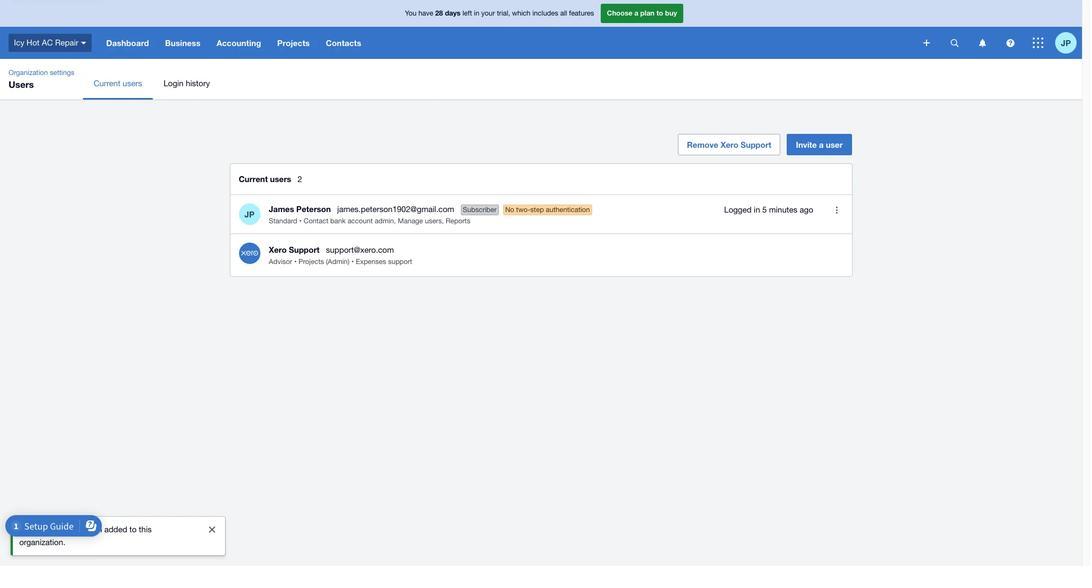 Task type: vqa. For each thing, say whether or not it's contained in the screenshot.
which
yes



Task type: locate. For each thing, give the bounding box(es) containing it.
jp
[[1062, 38, 1072, 47], [245, 209, 255, 219]]

0 horizontal spatial svg image
[[1007, 39, 1015, 47]]

xero inside 'xero support has been added to this organization.'
[[19, 526, 36, 535]]

james.peterson1902@gmail.com
[[337, 205, 454, 214]]

been
[[84, 526, 102, 535]]

navigation
[[98, 27, 916, 59]]

subscriber
[[463, 206, 497, 214]]

0 vertical spatial to
[[657, 9, 664, 17]]

in right left
[[474, 9, 480, 17]]

1 vertical spatial xero
[[269, 245, 287, 255]]

xero up advisor
[[269, 245, 287, 255]]

1 horizontal spatial xero
[[269, 245, 287, 255]]

users right manage
[[425, 217, 442, 225]]

expenses
[[356, 258, 386, 266]]

current users up "james"
[[239, 174, 291, 184]]

remove xero support
[[687, 140, 772, 150]]

0 vertical spatial current
[[94, 79, 120, 88]]

, left reports
[[442, 217, 444, 225]]

current
[[94, 79, 120, 88], [239, 174, 268, 184]]

advisor
[[269, 258, 292, 266]]

1 horizontal spatial current users
[[239, 174, 291, 184]]

projects
[[277, 38, 310, 48], [299, 258, 324, 266]]

• down 'james peterson'
[[299, 217, 302, 225]]

2 vertical spatial support
[[38, 526, 67, 535]]

• down support@xero.com
[[352, 258, 354, 266]]

james
[[269, 204, 294, 214]]

banner
[[0, 0, 1083, 59]]

,
[[394, 217, 396, 225], [442, 217, 444, 225]]

• for advisor
[[294, 258, 297, 266]]

organization settings link
[[4, 68, 79, 78]]

a
[[635, 9, 639, 17], [820, 140, 824, 150]]

2 horizontal spatial xero
[[721, 140, 739, 150]]

support up advisor
[[289, 245, 320, 255]]

1 horizontal spatial in
[[754, 205, 761, 215]]

2
[[298, 175, 302, 184]]

support
[[388, 258, 412, 266]]

business
[[165, 38, 201, 48]]

to
[[657, 9, 664, 17], [130, 526, 137, 535]]

1 vertical spatial projects
[[299, 258, 324, 266]]

0 vertical spatial xero
[[721, 140, 739, 150]]

projects left contacts
[[277, 38, 310, 48]]

• for standard
[[299, 217, 302, 225]]

28
[[435, 9, 443, 17]]

current users down dashboard link
[[94, 79, 142, 88]]

0 vertical spatial projects
[[277, 38, 310, 48]]

current users
[[94, 79, 142, 88], [239, 174, 291, 184]]

2 vertical spatial xero
[[19, 526, 36, 535]]

remove xero support button
[[678, 134, 781, 156]]

0 horizontal spatial current users
[[94, 79, 142, 88]]

1 horizontal spatial to
[[657, 9, 664, 17]]

to left this
[[130, 526, 137, 535]]

admin
[[375, 217, 394, 225]]

reports
[[446, 217, 471, 225]]

, down james.peterson1902@gmail.com
[[394, 217, 396, 225]]

current users link
[[83, 68, 153, 100]]

login history link
[[153, 68, 221, 100]]

1 vertical spatial current users
[[239, 174, 291, 184]]

to inside 'xero support has been added to this organization.'
[[130, 526, 137, 535]]

support up 'organization.'
[[38, 526, 67, 535]]

a inside button
[[820, 140, 824, 150]]

xero right remove in the right of the page
[[721, 140, 739, 150]]

a left plan
[[635, 9, 639, 17]]

svg image
[[1033, 38, 1044, 48], [1007, 39, 1015, 47]]

standard
[[269, 217, 297, 225]]

1 vertical spatial to
[[130, 526, 137, 535]]

no
[[505, 206, 515, 214]]

0 horizontal spatial ,
[[394, 217, 396, 225]]

in left 5
[[754, 205, 761, 215]]

0 vertical spatial a
[[635, 9, 639, 17]]

0 vertical spatial jp
[[1062, 38, 1072, 47]]

icy hot ac repair
[[14, 38, 78, 47]]

repair
[[55, 38, 78, 47]]

login history
[[164, 79, 210, 88]]

buy
[[666, 9, 678, 17]]

1 horizontal spatial jp
[[1062, 38, 1072, 47]]

user
[[826, 140, 843, 150]]

1 vertical spatial support
[[289, 245, 320, 255]]

(admin)
[[326, 258, 350, 266]]

organization.
[[19, 538, 65, 548]]

0 vertical spatial support
[[741, 140, 772, 150]]

users
[[9, 79, 34, 90]]

1 horizontal spatial current
[[239, 174, 268, 184]]

•
[[299, 217, 302, 225], [294, 258, 297, 266], [352, 258, 354, 266]]

0 horizontal spatial users
[[123, 79, 142, 88]]

navigation inside banner
[[98, 27, 916, 59]]

left
[[463, 9, 472, 17]]

1 vertical spatial jp
[[245, 209, 255, 219]]

xero
[[721, 140, 739, 150], [269, 245, 287, 255], [19, 526, 36, 535]]

support
[[741, 140, 772, 150], [289, 245, 320, 255], [38, 526, 67, 535]]

0 vertical spatial users
[[123, 79, 142, 88]]

1 horizontal spatial a
[[820, 140, 824, 150]]

0 horizontal spatial •
[[294, 258, 297, 266]]

0 vertical spatial in
[[474, 9, 480, 17]]

current left 2
[[239, 174, 268, 184]]

users left 2
[[270, 174, 291, 184]]

a left user
[[820, 140, 824, 150]]

peterson
[[296, 204, 331, 214]]

all
[[561, 9, 567, 17]]

svg image
[[951, 39, 959, 47], [979, 39, 986, 47], [924, 40, 930, 46], [81, 42, 86, 44]]

xero support
[[269, 245, 320, 255]]

0 horizontal spatial jp
[[245, 209, 255, 219]]

0 horizontal spatial in
[[474, 9, 480, 17]]

0 horizontal spatial xero
[[19, 526, 36, 535]]

2 , from the left
[[442, 217, 444, 225]]

navigation containing dashboard
[[98, 27, 916, 59]]

support left invite
[[741, 140, 772, 150]]

users down dashboard link
[[123, 79, 142, 88]]

organization settings users
[[9, 69, 74, 90]]

current down dashboard link
[[94, 79, 120, 88]]

have
[[419, 9, 434, 17]]

1 vertical spatial users
[[270, 174, 291, 184]]

a inside banner
[[635, 9, 639, 17]]

• down xero support
[[294, 258, 297, 266]]

users inside menu
[[123, 79, 142, 88]]

jp button
[[1056, 27, 1083, 59]]

ago
[[800, 205, 814, 215]]

0 horizontal spatial current
[[94, 79, 120, 88]]

2 horizontal spatial support
[[741, 140, 772, 150]]

2 horizontal spatial •
[[352, 258, 354, 266]]

xero up 'organization.'
[[19, 526, 36, 535]]

support inside 'xero support has been added to this organization.'
[[38, 526, 67, 535]]

1 vertical spatial current
[[239, 174, 268, 184]]

0 horizontal spatial to
[[130, 526, 137, 535]]

1 horizontal spatial support
[[289, 245, 320, 255]]

projects down xero support
[[299, 258, 324, 266]]

1 horizontal spatial •
[[299, 217, 302, 225]]

account
[[348, 217, 373, 225]]

icy hot ac repair button
[[0, 27, 98, 59]]

0 horizontal spatial support
[[38, 526, 67, 535]]

to left buy
[[657, 9, 664, 17]]

1 horizontal spatial users
[[270, 174, 291, 184]]

menu
[[83, 68, 1083, 100]]

in
[[474, 9, 480, 17], [754, 205, 761, 215]]

more options image
[[827, 199, 848, 221]]

settings
[[50, 69, 74, 77]]

features
[[569, 9, 594, 17]]

2 horizontal spatial users
[[425, 217, 442, 225]]

1 horizontal spatial ,
[[442, 217, 444, 225]]

1 vertical spatial a
[[820, 140, 824, 150]]

1 vertical spatial in
[[754, 205, 761, 215]]

0 horizontal spatial a
[[635, 9, 639, 17]]

users
[[123, 79, 142, 88], [270, 174, 291, 184], [425, 217, 442, 225]]

your
[[482, 9, 495, 17]]



Task type: describe. For each thing, give the bounding box(es) containing it.
support inside button
[[741, 140, 772, 150]]

projects button
[[269, 27, 318, 59]]

dashboard link
[[98, 27, 157, 59]]

choose a plan to buy
[[607, 9, 678, 17]]

logged
[[725, 205, 752, 215]]

xero for xero support
[[269, 245, 287, 255]]

menu containing current users
[[83, 68, 1083, 100]]

xero inside button
[[721, 140, 739, 150]]

choose
[[607, 9, 633, 17]]

support for xero support has been added to this organization.
[[38, 526, 67, 535]]

xero support has been added to this organization.
[[19, 526, 152, 548]]

banner containing jp
[[0, 0, 1083, 59]]

advisor • projects (admin) • expenses support
[[269, 258, 412, 266]]

dismiss button
[[202, 520, 223, 541]]

standard • contact bank account admin , manage users , reports
[[269, 217, 471, 225]]

dismiss image
[[209, 527, 216, 534]]

support@xero.com
[[326, 246, 394, 255]]

minutes
[[769, 205, 798, 215]]

1 horizontal spatial svg image
[[1033, 38, 1044, 48]]

contacts button
[[318, 27, 370, 59]]

xero for xero support has been added to this organization.
[[19, 526, 36, 535]]

invite a user
[[796, 140, 843, 150]]

xero support has been added to this organization. alert
[[11, 517, 225, 556]]

you
[[405, 9, 417, 17]]

business button
[[157, 27, 209, 59]]

plan
[[641, 9, 655, 17]]

icy
[[14, 38, 24, 47]]

two-
[[516, 206, 531, 214]]

history
[[186, 79, 210, 88]]

has
[[69, 526, 82, 535]]

in inside you have 28 days left in your trial, which includes all features
[[474, 9, 480, 17]]

login
[[164, 79, 184, 88]]

a for choose
[[635, 9, 639, 17]]

accounting
[[217, 38, 261, 48]]

trial,
[[497, 9, 511, 17]]

2 vertical spatial users
[[425, 217, 442, 225]]

days
[[445, 9, 461, 17]]

accounting button
[[209, 27, 269, 59]]

invite
[[796, 140, 817, 150]]

bank
[[331, 217, 346, 225]]

contacts
[[326, 38, 362, 48]]

projects inside projects popup button
[[277, 38, 310, 48]]

5
[[763, 205, 767, 215]]

this
[[139, 526, 152, 535]]

support for xero support
[[289, 245, 320, 255]]

0 vertical spatial current users
[[94, 79, 142, 88]]

hot
[[27, 38, 40, 47]]

ac
[[42, 38, 53, 47]]

remove
[[687, 140, 719, 150]]

logged in 5 minutes ago
[[725, 205, 814, 215]]

no two-step authentication
[[505, 206, 590, 214]]

manage
[[398, 217, 423, 225]]

you have 28 days left in your trial, which includes all features
[[405, 9, 594, 17]]

authentication
[[546, 206, 590, 214]]

organization
[[9, 69, 48, 77]]

jp inside popup button
[[1062, 38, 1072, 47]]

1 , from the left
[[394, 217, 396, 225]]

dashboard
[[106, 38, 149, 48]]

includes
[[533, 9, 559, 17]]

contact
[[304, 217, 329, 225]]

step
[[531, 206, 544, 214]]

a for invite
[[820, 140, 824, 150]]

invite a user button
[[787, 134, 852, 156]]

which
[[512, 9, 531, 17]]

james peterson
[[269, 204, 331, 214]]

svg image inside icy hot ac repair popup button
[[81, 42, 86, 44]]

added
[[104, 526, 127, 535]]



